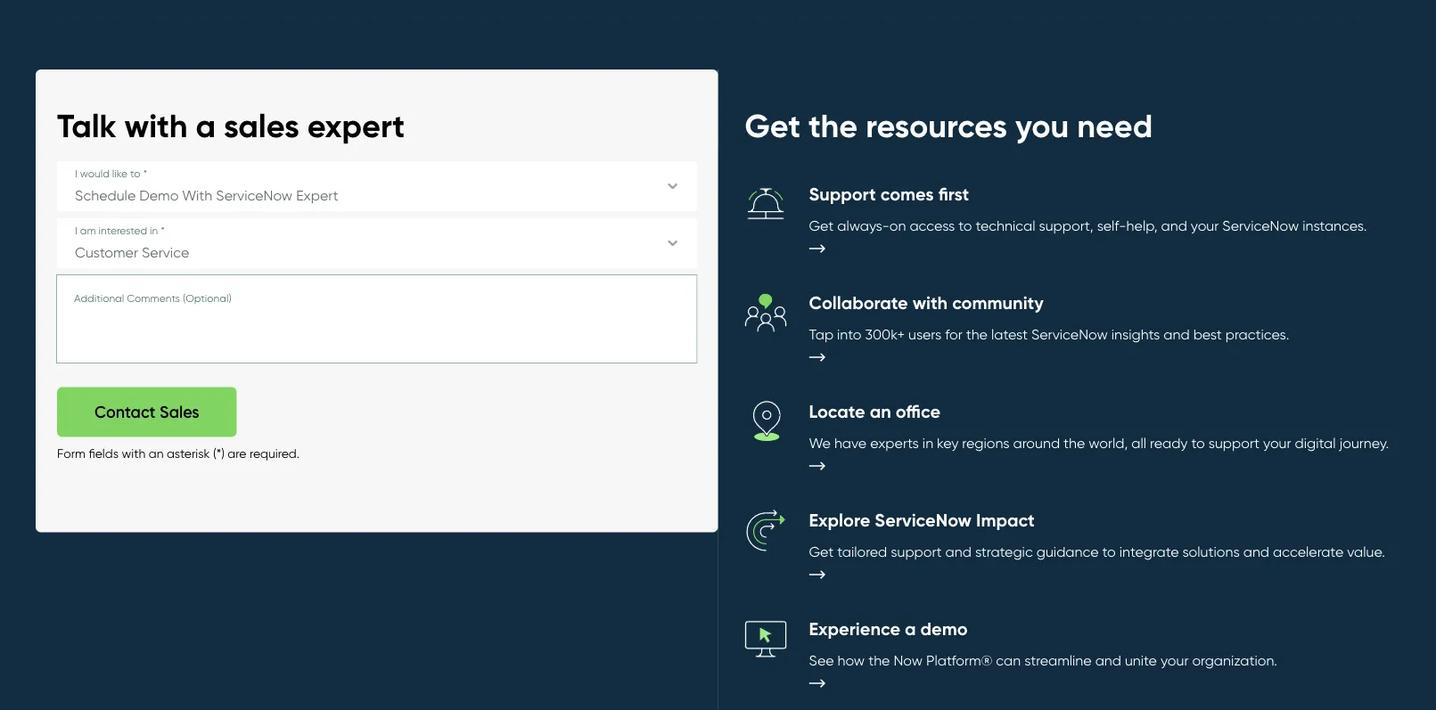 Task type: vqa. For each thing, say whether or not it's contained in the screenshot.
Events
no



Task type: describe. For each thing, give the bounding box(es) containing it.
with for talk
[[124, 106, 188, 146]]

get tailored support and strategic guidance to integrate solutions and accelerate value.
[[809, 543, 1386, 560]]

first
[[939, 183, 970, 205]]

explore
[[809, 509, 871, 532]]

collaborate
[[809, 292, 908, 314]]

you
[[1016, 106, 1070, 146]]

world,
[[1089, 434, 1128, 451]]

form fields with an asterisk (*) are required.
[[57, 446, 300, 461]]

access
[[910, 217, 955, 234]]

1 vertical spatial servicenow
[[1032, 325, 1108, 343]]

comes
[[881, 183, 934, 205]]

on
[[890, 217, 906, 234]]

and for impact
[[1244, 543, 1270, 560]]

0 vertical spatial support
[[1209, 434, 1260, 451]]

sales
[[224, 106, 299, 146]]

we
[[809, 434, 831, 451]]

expert
[[307, 106, 405, 146]]

and for first
[[1162, 217, 1188, 234]]

insights
[[1112, 325, 1161, 343]]

the left 'world,'
[[1064, 434, 1086, 451]]

demo
[[921, 618, 968, 641]]

now
[[894, 652, 923, 669]]

1 vertical spatial your
[[1264, 434, 1292, 451]]

1 vertical spatial to
[[1192, 434, 1205, 451]]

1 vertical spatial a
[[905, 618, 916, 641]]

get always-on access to technical support, self-help, and your servicenow instances.
[[809, 217, 1368, 234]]

the up support
[[809, 106, 858, 146]]

organization.
[[1193, 652, 1278, 669]]

fields
[[89, 446, 119, 461]]

(*)
[[213, 446, 225, 461]]

the right for
[[966, 325, 988, 343]]

are
[[228, 446, 246, 461]]

regions
[[963, 434, 1010, 451]]

tailored
[[838, 543, 888, 560]]

strategic
[[975, 543, 1033, 560]]

instances.
[[1303, 217, 1368, 234]]

practices.
[[1226, 325, 1290, 343]]

guidance
[[1037, 543, 1099, 560]]

and left unite in the right of the page
[[1096, 652, 1122, 669]]

accelerate
[[1273, 543, 1344, 560]]

form
[[57, 446, 86, 461]]

300k+
[[865, 325, 905, 343]]

support,
[[1039, 217, 1094, 234]]

the right how
[[869, 652, 890, 669]]

0 vertical spatial your
[[1191, 217, 1219, 234]]

tap into 300k+ users for the latest servicenow insights and best practices.
[[809, 325, 1290, 343]]

collaborate with community
[[809, 292, 1044, 314]]

contact sales button
[[57, 387, 237, 437]]

0 horizontal spatial support
[[891, 543, 942, 560]]

contact
[[95, 402, 156, 422]]

explore servicenow impact
[[809, 509, 1035, 532]]

how
[[838, 652, 865, 669]]

and for community
[[1164, 325, 1190, 343]]

streamline
[[1025, 652, 1092, 669]]



Task type: locate. For each thing, give the bounding box(es) containing it.
digital
[[1295, 434, 1336, 451]]

0 horizontal spatial an
[[149, 446, 164, 461]]

impact
[[976, 509, 1035, 532]]

servicenow right latest
[[1032, 325, 1108, 343]]

help,
[[1127, 217, 1158, 234]]

best
[[1194, 325, 1222, 343]]

an left asterisk
[[149, 446, 164, 461]]

asterisk
[[167, 446, 210, 461]]

into
[[837, 325, 862, 343]]

to right ready
[[1192, 434, 1205, 451]]

2 vertical spatial get
[[809, 543, 834, 560]]

1 horizontal spatial to
[[1103, 543, 1116, 560]]

tap
[[809, 325, 834, 343]]

2 vertical spatial to
[[1103, 543, 1116, 560]]

support
[[1209, 434, 1260, 451], [891, 543, 942, 560]]

locate
[[809, 401, 866, 423]]

0 vertical spatial an
[[870, 401, 892, 423]]

to
[[959, 217, 972, 234], [1192, 434, 1205, 451], [1103, 543, 1116, 560]]

your right unite in the right of the page
[[1161, 652, 1189, 669]]

with right the "fields"
[[122, 446, 146, 461]]

in
[[923, 434, 934, 451]]

platform®
[[927, 652, 993, 669]]

experience
[[809, 618, 901, 641]]

0 vertical spatial a
[[196, 106, 216, 146]]

get
[[745, 106, 801, 146], [809, 217, 834, 234], [809, 543, 834, 560]]

the
[[809, 106, 858, 146], [966, 325, 988, 343], [1064, 434, 1086, 451], [869, 652, 890, 669]]

0 horizontal spatial to
[[959, 217, 972, 234]]

support
[[809, 183, 876, 205]]

support right ready
[[1209, 434, 1260, 451]]

2 vertical spatial servicenow
[[875, 509, 972, 532]]

self-
[[1097, 217, 1127, 234]]

we have experts in key regions around the world, all ready to support your digital journey.
[[809, 434, 1390, 451]]

0 vertical spatial get
[[745, 106, 801, 146]]

required.
[[250, 446, 300, 461]]

see
[[809, 652, 834, 669]]

0 vertical spatial to
[[959, 217, 972, 234]]

support comes first
[[809, 183, 970, 205]]

get for get always-on access to technical support, self-help, and your servicenow instances.
[[809, 217, 834, 234]]

with right talk
[[124, 106, 188, 146]]

2 horizontal spatial servicenow
[[1223, 217, 1299, 234]]

and left best
[[1164, 325, 1190, 343]]

a up now
[[905, 618, 916, 641]]

support down explore servicenow impact
[[891, 543, 942, 560]]

around
[[1014, 434, 1060, 451]]

an up experts
[[870, 401, 892, 423]]

0 vertical spatial servicenow
[[1223, 217, 1299, 234]]

a left sales
[[196, 106, 216, 146]]

and left strategic
[[946, 543, 972, 560]]

0 vertical spatial with
[[124, 106, 188, 146]]

1 horizontal spatial your
[[1191, 217, 1219, 234]]

community
[[953, 292, 1044, 314]]

resources
[[866, 106, 1008, 146]]

2 vertical spatial your
[[1161, 652, 1189, 669]]

with for collaborate
[[913, 292, 948, 314]]

1 vertical spatial support
[[891, 543, 942, 560]]

with
[[124, 106, 188, 146], [913, 292, 948, 314], [122, 446, 146, 461]]

get the resources you need
[[745, 106, 1153, 146]]

can
[[996, 652, 1021, 669]]

integrate
[[1120, 543, 1179, 560]]

always-
[[838, 217, 890, 234]]

contact sales
[[95, 402, 199, 422]]

get for get tailored support and strategic guidance to integrate solutions and accelerate value.
[[809, 543, 834, 560]]

solutions
[[1183, 543, 1240, 560]]

a
[[196, 106, 216, 146], [905, 618, 916, 641]]

1 horizontal spatial a
[[905, 618, 916, 641]]

talk with a sales expert
[[57, 106, 405, 146]]

experts
[[871, 434, 919, 451]]

0 horizontal spatial your
[[1161, 652, 1189, 669]]

to left integrate
[[1103, 543, 1116, 560]]

for
[[946, 325, 963, 343]]

and
[[1162, 217, 1188, 234], [1164, 325, 1190, 343], [946, 543, 972, 560], [1244, 543, 1270, 560], [1096, 652, 1122, 669]]

experience a demo
[[809, 618, 968, 641]]

an
[[870, 401, 892, 423], [149, 446, 164, 461]]

key
[[937, 434, 959, 451]]

1 horizontal spatial support
[[1209, 434, 1260, 451]]

users
[[909, 325, 942, 343]]

need
[[1078, 106, 1153, 146]]

0 horizontal spatial servicenow
[[875, 509, 972, 532]]

servicenow up tailored
[[875, 509, 972, 532]]

sales
[[160, 402, 199, 422]]

talk
[[57, 106, 116, 146]]

servicenow left instances.
[[1223, 217, 1299, 234]]

1 vertical spatial an
[[149, 446, 164, 461]]

office
[[896, 401, 941, 423]]

your left digital in the bottom right of the page
[[1264, 434, 1292, 451]]

your
[[1191, 217, 1219, 234], [1264, 434, 1292, 451], [1161, 652, 1189, 669]]

latest
[[992, 325, 1028, 343]]

with up users
[[913, 292, 948, 314]]

to right access
[[959, 217, 972, 234]]

and right solutions
[[1244, 543, 1270, 560]]

locate an office
[[809, 401, 941, 423]]

1 horizontal spatial an
[[870, 401, 892, 423]]

1 vertical spatial get
[[809, 217, 834, 234]]

ready
[[1150, 434, 1188, 451]]

get for get the resources you need
[[745, 106, 801, 146]]

servicenow
[[1223, 217, 1299, 234], [1032, 325, 1108, 343], [875, 509, 972, 532]]

None text field
[[57, 275, 697, 363]]

have
[[835, 434, 867, 451]]

technical
[[976, 217, 1036, 234]]

0 horizontal spatial a
[[196, 106, 216, 146]]

journey.
[[1340, 434, 1390, 451]]

all
[[1132, 434, 1147, 451]]

1 vertical spatial with
[[913, 292, 948, 314]]

2 horizontal spatial to
[[1192, 434, 1205, 451]]

unite
[[1125, 652, 1157, 669]]

see how the now platform® can streamline and unite your organization.
[[809, 652, 1278, 669]]

and right 'help,' on the top of the page
[[1162, 217, 1188, 234]]

1 horizontal spatial servicenow
[[1032, 325, 1108, 343]]

your right 'help,' on the top of the page
[[1191, 217, 1219, 234]]

value.
[[1348, 543, 1386, 560]]

2 horizontal spatial your
[[1264, 434, 1292, 451]]

2 vertical spatial with
[[122, 446, 146, 461]]



